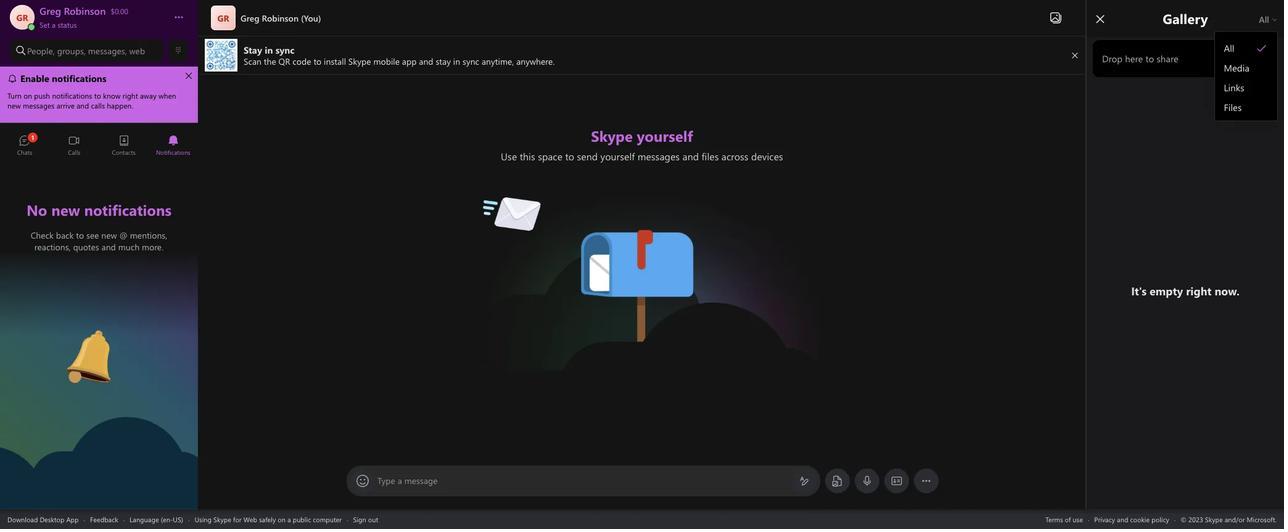 Task type: describe. For each thing, give the bounding box(es) containing it.
of
[[1065, 515, 1071, 524]]

desktop
[[40, 515, 64, 524]]

web
[[243, 515, 257, 524]]

safely
[[259, 515, 276, 524]]

for
[[233, 515, 242, 524]]

bell
[[62, 326, 78, 339]]

on
[[278, 515, 286, 524]]

feedback link
[[90, 515, 118, 524]]

using skype for web safely on a public computer
[[195, 515, 342, 524]]

message
[[404, 475, 438, 487]]

set
[[39, 20, 50, 30]]

use
[[1073, 515, 1083, 524]]

using
[[195, 515, 212, 524]]

feedback
[[90, 515, 118, 524]]

language
[[130, 515, 159, 524]]

terms of use link
[[1046, 515, 1083, 524]]

sign out
[[353, 515, 378, 524]]

set a status
[[39, 20, 77, 30]]

(en-
[[161, 515, 173, 524]]

download desktop app
[[7, 515, 79, 524]]

privacy and cookie policy link
[[1095, 515, 1170, 524]]

cookie
[[1130, 515, 1150, 524]]

set a status button
[[39, 17, 162, 30]]

people,
[[27, 45, 55, 56]]

us)
[[173, 515, 183, 524]]

using skype for web safely on a public computer link
[[195, 515, 342, 524]]

type
[[378, 475, 395, 487]]

messages,
[[88, 45, 127, 56]]

people, groups, messages, web
[[27, 45, 145, 56]]

policy
[[1152, 515, 1170, 524]]

download desktop app link
[[7, 515, 79, 524]]

language (en-us) link
[[130, 515, 183, 524]]



Task type: vqa. For each thing, say whether or not it's contained in the screenshot.
left make
no



Task type: locate. For each thing, give the bounding box(es) containing it.
language (en-us)
[[130, 515, 183, 524]]

privacy
[[1095, 515, 1115, 524]]

people, groups, messages, web button
[[10, 39, 163, 62]]

2 horizontal spatial a
[[398, 475, 402, 487]]

1 vertical spatial a
[[398, 475, 402, 487]]

a right set
[[52, 20, 56, 30]]

type a message
[[378, 475, 438, 487]]

1 horizontal spatial a
[[287, 515, 291, 524]]

sign
[[353, 515, 366, 524]]

a right the type
[[398, 475, 402, 487]]

groups,
[[57, 45, 86, 56]]

out
[[368, 515, 378, 524]]

menu
[[1216, 35, 1278, 120]]

terms
[[1046, 515, 1063, 524]]

status
[[58, 20, 77, 30]]

terms of use
[[1046, 515, 1083, 524]]

web
[[129, 45, 145, 56]]

a
[[52, 20, 56, 30], [398, 475, 402, 487], [287, 515, 291, 524]]

privacy and cookie policy
[[1095, 515, 1170, 524]]

skype
[[213, 515, 231, 524]]

0 vertical spatial a
[[52, 20, 56, 30]]

2 vertical spatial a
[[287, 515, 291, 524]]

download
[[7, 515, 38, 524]]

a for message
[[398, 475, 402, 487]]

tab list
[[0, 130, 198, 163]]

app
[[66, 515, 79, 524]]

0 horizontal spatial a
[[52, 20, 56, 30]]

public
[[293, 515, 311, 524]]

a right on
[[287, 515, 291, 524]]

and
[[1117, 515, 1128, 524]]

computer
[[313, 515, 342, 524]]

a for status
[[52, 20, 56, 30]]

a inside button
[[52, 20, 56, 30]]

sign out link
[[353, 515, 378, 524]]

Type a message text field
[[378, 475, 790, 488]]



